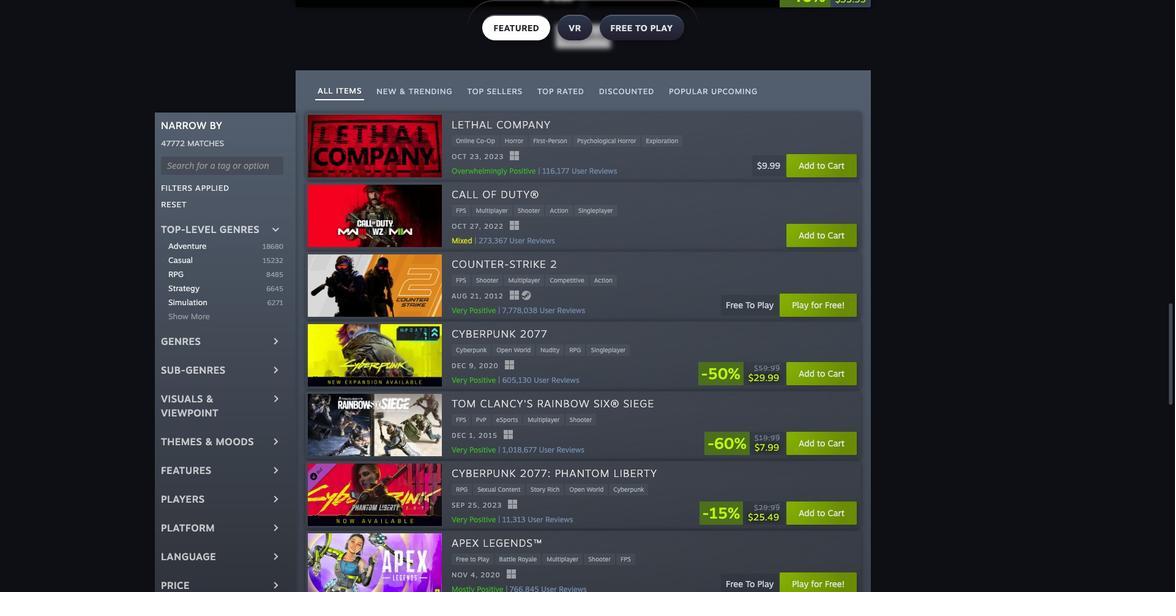 Task type: vqa. For each thing, say whether or not it's contained in the screenshot.
Sexual Content Link
yes



Task type: locate. For each thing, give the bounding box(es) containing it.
0 horizontal spatial top
[[468, 86, 484, 96]]

1 top from the left
[[468, 86, 484, 96]]

players
[[161, 494, 205, 506]]

dec for -50%
[[452, 362, 467, 371]]

7,778,038
[[503, 306, 538, 315]]

show left "more"
[[562, 31, 583, 41]]

windows image for free to play
[[507, 570, 516, 580]]

1 horizontal spatial action
[[594, 277, 613, 284]]

1 dec from the top
[[452, 362, 467, 371]]

counter-strike 2 link
[[452, 257, 558, 272]]

to for counter-strike 2
[[746, 300, 755, 311]]

dec left 9,
[[452, 362, 467, 371]]

2 vertical spatial &
[[205, 436, 213, 448]]

0 vertical spatial oct
[[452, 153, 467, 161]]

legends™
[[483, 537, 543, 550]]

1 vertical spatial action
[[594, 277, 613, 284]]

battle
[[499, 556, 516, 563]]

open world down 'cyberpunk 2077' 'link'
[[497, 347, 531, 354]]

all items
[[318, 86, 362, 95]]

2020 right 9,
[[479, 362, 499, 371]]

user for -60%
[[539, 446, 555, 455]]

1 free! from the top
[[825, 300, 845, 311]]

1 vertical spatial 2020
[[481, 572, 501, 580]]

1 horizontal spatial open world
[[570, 486, 604, 494]]

world for the right open world link
[[587, 486, 604, 494]]

aug 21, 2012
[[452, 292, 504, 301]]

sexual content link
[[474, 484, 525, 496]]

open world link down 'cyberpunk 2077' 'link'
[[493, 345, 535, 356]]

linux / steamos image
[[522, 291, 531, 301]]

2 horizontal spatial rpg
[[570, 347, 581, 354]]

0 horizontal spatial action link
[[546, 205, 573, 217]]

0 horizontal spatial free to play
[[456, 556, 490, 563]]

$59.99
[[755, 364, 781, 373]]

rpg link up sep
[[452, 484, 472, 496]]

reviews up rainbow
[[552, 376, 580, 385]]

very positive | 1,018,677 user reviews
[[452, 446, 585, 455]]

- for 50%
[[702, 365, 708, 384]]

overwhelmingly positive | 116,177 user reviews
[[452, 167, 618, 176]]

0 horizontal spatial open
[[497, 347, 512, 354]]

0 vertical spatial 2023
[[485, 153, 504, 161]]

very down 'aug'
[[452, 306, 468, 315]]

0 vertical spatial free to play
[[611, 23, 673, 33]]

1 vertical spatial open world
[[570, 486, 604, 494]]

play for free!
[[793, 300, 845, 311], [793, 579, 845, 590]]

reviews for -15%
[[546, 516, 574, 525]]

add for -50%
[[799, 369, 815, 379]]

fps link for tom clancy's rainbow six® siege
[[452, 415, 471, 426]]

show more
[[168, 312, 210, 321]]

0 vertical spatial world
[[514, 347, 531, 354]]

singleplayer link for call of duty®
[[574, 205, 618, 217]]

positive down aug 21, 2012 in the left of the page
[[470, 306, 496, 315]]

show for show more
[[168, 312, 189, 321]]

sep 25, 2023
[[452, 502, 502, 510]]

0 horizontal spatial cyberpunk link
[[452, 345, 491, 356]]

2 dec from the top
[[452, 432, 467, 441]]

0 vertical spatial &
[[400, 86, 406, 96]]

reviews down psychological horror link
[[590, 167, 618, 176]]

0 vertical spatial action
[[550, 207, 569, 214]]

cart for -60%
[[828, 439, 845, 449]]

world down 2077
[[514, 347, 531, 354]]

to for apex legends™
[[746, 579, 755, 590]]

rpg right nudity
[[570, 347, 581, 354]]

add
[[799, 161, 815, 171], [799, 230, 815, 241], [799, 369, 815, 379], [799, 439, 815, 449], [799, 508, 815, 519]]

user up 2077
[[540, 306, 555, 315]]

royale
[[518, 556, 537, 563]]

1 vertical spatial singleplayer
[[591, 347, 626, 354]]

features
[[161, 465, 212, 477]]

1 cart from the top
[[828, 161, 845, 171]]

sellers
[[487, 86, 523, 96]]

user right 116,177
[[572, 167, 588, 176]]

competitive
[[550, 277, 585, 284]]

new & trending
[[377, 86, 453, 96]]

$29.99
[[749, 372, 780, 384], [755, 504, 781, 512]]

0 vertical spatial singleplayer
[[578, 207, 613, 214]]

1 vertical spatial free to play
[[726, 579, 774, 590]]

free to play right "more"
[[611, 23, 673, 33]]

multiplayer link up the 2022
[[472, 205, 512, 217]]

0 vertical spatial to
[[746, 300, 755, 311]]

top left the sellers
[[468, 86, 484, 96]]

tom
[[452, 397, 477, 410]]

2 very from the top
[[452, 376, 468, 385]]

0 vertical spatial action link
[[546, 205, 573, 217]]

person
[[548, 137, 568, 144]]

very down sep
[[452, 516, 468, 525]]

0 vertical spatial rpg link
[[168, 269, 266, 280]]

1 vertical spatial open world link
[[565, 484, 608, 496]]

1 horizontal spatial cyberpunk link
[[609, 484, 649, 496]]

& for visuals
[[206, 393, 214, 405]]

oct
[[452, 153, 467, 161], [452, 223, 467, 231]]

0 horizontal spatial world
[[514, 347, 531, 354]]

3 add to cart from the top
[[799, 369, 845, 379]]

2020 for -50%
[[479, 362, 499, 371]]

free to play inside free to play link
[[456, 556, 490, 563]]

0 vertical spatial $29.99
[[749, 372, 780, 384]]

0 vertical spatial for
[[812, 300, 823, 311]]

1 for from the top
[[812, 300, 823, 311]]

rpg link up strategy link
[[168, 269, 266, 280]]

multiplayer right royale on the left bottom
[[547, 556, 579, 563]]

top
[[468, 86, 484, 96], [538, 86, 554, 96]]

world down phantom
[[587, 486, 604, 494]]

1 vertical spatial cyberpunk link
[[609, 484, 649, 496]]

cyberpunk 2077 link
[[452, 327, 548, 342]]

viewpoint
[[161, 407, 219, 419]]

horror down company
[[505, 137, 524, 144]]

fps link for call of duty®
[[452, 205, 471, 217]]

add for -15%
[[799, 508, 815, 519]]

- for 60%
[[708, 434, 715, 453]]

0 vertical spatial free!
[[825, 300, 845, 311]]

to
[[636, 23, 648, 33], [818, 161, 826, 171], [818, 230, 826, 241], [818, 369, 826, 379], [818, 439, 826, 449], [818, 508, 826, 519], [470, 556, 476, 563]]

reviews for -50%
[[552, 376, 580, 385]]

open world for the right open world link
[[570, 486, 604, 494]]

oct up mixed
[[452, 223, 467, 231]]

rich
[[548, 486, 560, 494]]

windows image down battle
[[507, 570, 516, 580]]

27,
[[470, 223, 482, 231]]

2 vertical spatial windows image
[[508, 501, 518, 510]]

1 vertical spatial free to play
[[456, 556, 490, 563]]

story
[[531, 486, 546, 494]]

-15%
[[703, 504, 740, 523]]

very for -15%
[[452, 516, 468, 525]]

cyberpunk up sexual
[[452, 467, 517, 480]]

add to cart for -60%
[[799, 439, 845, 449]]

first-person
[[534, 137, 568, 144]]

windows image for -15%
[[508, 501, 518, 510]]

1 vertical spatial 2023
[[483, 502, 502, 510]]

1 horizontal spatial horror
[[618, 137, 637, 144]]

exploration
[[646, 137, 679, 144]]

| for -15%
[[499, 516, 500, 525]]

reviews up 2
[[527, 236, 555, 246]]

call of duty® image
[[308, 185, 442, 247]]

5 cart from the top
[[828, 508, 845, 519]]

2
[[551, 258, 558, 271]]

genres down "show more"
[[161, 336, 201, 348]]

2 vertical spatial rpg
[[456, 486, 468, 494]]

-60%
[[708, 434, 747, 453]]

top left rated
[[538, 86, 554, 96]]

reviews down competitive link
[[558, 306, 586, 315]]

1 add from the top
[[799, 161, 815, 171]]

$29.99 right 15%
[[755, 504, 781, 512]]

1 to from the top
[[746, 300, 755, 311]]

add for $9.99
[[799, 161, 815, 171]]

4 add from the top
[[799, 439, 815, 449]]

2023 down op
[[485, 153, 504, 161]]

0 vertical spatial -
[[702, 365, 708, 384]]

shooter link
[[514, 205, 545, 217], [472, 275, 503, 287], [566, 415, 597, 426], [584, 554, 615, 566]]

windows image for $9.99
[[510, 152, 519, 161]]

exploration link
[[642, 135, 683, 147]]

0 vertical spatial free to play
[[726, 300, 774, 311]]

0 horizontal spatial horror
[[505, 137, 524, 144]]

1 very from the top
[[452, 306, 468, 315]]

show inside button
[[562, 31, 583, 41]]

4 add to cart from the top
[[799, 439, 845, 449]]

rpg down casual
[[168, 269, 184, 279]]

| left 11,313 on the bottom of the page
[[499, 516, 500, 525]]

user for -50%
[[534, 376, 550, 385]]

free to play up 4,
[[456, 556, 490, 563]]

& for themes
[[205, 436, 213, 448]]

very down dec 1, 2015
[[452, 446, 468, 455]]

0 vertical spatial open world
[[497, 347, 531, 354]]

aug
[[452, 292, 468, 301]]

- left $7.99
[[708, 434, 715, 453]]

0 horizontal spatial action
[[550, 207, 569, 214]]

fps for counter-strike 2
[[456, 277, 467, 284]]

to
[[746, 300, 755, 311], [746, 579, 755, 590]]

cyberpunk 2077: phantom liberty image
[[308, 464, 442, 527]]

5 add from the top
[[799, 508, 815, 519]]

user
[[572, 167, 588, 176], [510, 236, 525, 246], [540, 306, 555, 315], [534, 376, 550, 385], [539, 446, 555, 455], [528, 516, 544, 525]]

reset link
[[161, 200, 187, 209]]

- left $59.99 $29.99
[[702, 365, 708, 384]]

tom clancy's rainbow six® siege
[[452, 397, 655, 410]]

fps link for counter-strike 2
[[452, 275, 471, 287]]

show down simulation
[[168, 312, 189, 321]]

narrow by
[[161, 119, 222, 132]]

0 horizontal spatial open world
[[497, 347, 531, 354]]

reviews up phantom
[[557, 446, 585, 455]]

1 add to cart from the top
[[799, 161, 845, 171]]

windows image for -50%
[[505, 361, 514, 370]]

1 horizontal spatial action link
[[590, 275, 617, 287]]

cart for -50%
[[828, 369, 845, 379]]

2 oct from the top
[[452, 223, 467, 231]]

1 play for free! from the top
[[793, 300, 845, 311]]

fps for call of duty®
[[456, 207, 467, 214]]

$29.99 inside $59.99 $29.99
[[749, 372, 780, 384]]

dec 1, 2015
[[452, 432, 498, 441]]

user up cyberpunk 2077: phantom liberty
[[539, 446, 555, 455]]

free to play for counter-strike 2
[[726, 300, 774, 311]]

50%
[[708, 365, 741, 384]]

- left $25.49
[[703, 504, 710, 523]]

free!
[[825, 300, 845, 311], [825, 579, 845, 590]]

genres up visuals
[[186, 364, 226, 377]]

5 add to cart from the top
[[799, 508, 845, 519]]

2 free to play from the top
[[726, 579, 774, 590]]

1 vertical spatial &
[[206, 393, 214, 405]]

2020 right 4,
[[481, 572, 501, 580]]

themes & moods
[[161, 436, 254, 448]]

1 vertical spatial free!
[[825, 579, 845, 590]]

& inside visuals & viewpoint
[[206, 393, 214, 405]]

| for free to play
[[499, 306, 500, 315]]

2 horror from the left
[[618, 137, 637, 144]]

positive for 50%
[[470, 376, 496, 385]]

2 play for free! from the top
[[793, 579, 845, 590]]

cyberpunk link down liberty
[[609, 484, 649, 496]]

strategy link
[[168, 283, 267, 295]]

content
[[498, 486, 521, 494]]

action link right competitive link
[[590, 275, 617, 287]]

open world link down phantom
[[565, 484, 608, 496]]

0 horizontal spatial rpg link
[[168, 269, 266, 280]]

1 vertical spatial to
[[746, 579, 755, 590]]

2 top from the left
[[538, 86, 554, 96]]

116,177
[[543, 167, 570, 176]]

1 vertical spatial show
[[168, 312, 189, 321]]

& up the viewpoint
[[206, 393, 214, 405]]

windows image up very positive | 605,130 user reviews
[[505, 361, 514, 370]]

1 vertical spatial dec
[[452, 432, 467, 441]]

windows image down horror link
[[510, 152, 519, 161]]

1 vertical spatial oct
[[452, 223, 467, 231]]

-
[[702, 365, 708, 384], [708, 434, 715, 453], [703, 504, 710, 523]]

1 vertical spatial -
[[708, 434, 715, 453]]

multiplayer link up linux / steamos icon
[[504, 275, 545, 287]]

1 vertical spatial world
[[587, 486, 604, 494]]

2 to from the top
[[746, 579, 755, 590]]

605,130
[[503, 376, 532, 385]]

items
[[336, 86, 362, 95]]

1 vertical spatial $29.99
[[755, 504, 781, 512]]

action link down 116,177
[[546, 205, 573, 217]]

positive down dec 9, 2020
[[470, 376, 496, 385]]

windows image
[[510, 291, 519, 300], [505, 361, 514, 370], [504, 431, 513, 440], [507, 570, 516, 580]]

user right 11,313 on the bottom of the page
[[528, 516, 544, 525]]

2020 for free to play
[[481, 572, 501, 580]]

1 horizontal spatial rpg link
[[452, 484, 472, 496]]

& left "moods"
[[205, 436, 213, 448]]

0 vertical spatial rpg
[[168, 269, 184, 279]]

| left 605,130
[[499, 376, 500, 385]]

cyberpunk down liberty
[[614, 486, 645, 494]]

1 vertical spatial rpg
[[570, 347, 581, 354]]

open world link
[[493, 345, 535, 356], [565, 484, 608, 496]]

1 vertical spatial play for free!
[[793, 579, 845, 590]]

narrow
[[161, 119, 207, 132]]

singleplayer link for cyberpunk 2077
[[587, 345, 630, 356]]

free to play
[[726, 300, 774, 311], [726, 579, 774, 590]]

first-
[[534, 137, 548, 144]]

2 for from the top
[[812, 579, 823, 590]]

dec left "1,"
[[452, 432, 467, 441]]

multiplayer down call of duty® link
[[476, 207, 508, 214]]

show for show more
[[562, 31, 583, 41]]

rpg link right nudity link at the bottom left of the page
[[565, 345, 586, 356]]

2 vertical spatial rpg link
[[452, 484, 472, 496]]

positive down sep 25, 2023 at bottom left
[[470, 516, 496, 525]]

0 vertical spatial play for free!
[[793, 300, 845, 311]]

windows image up mixed | 273,367 user reviews
[[510, 221, 519, 231]]

1 horizontal spatial show
[[562, 31, 583, 41]]

multiplayer up linux / steamos icon
[[509, 277, 540, 284]]

open down phantom
[[570, 486, 585, 494]]

rpg link
[[168, 269, 266, 280], [565, 345, 586, 356], [452, 484, 472, 496]]

$29.99 right 50%
[[749, 372, 780, 384]]

windows image up the very positive | 11,313 user reviews
[[508, 501, 518, 510]]

dec
[[452, 362, 467, 371], [452, 432, 467, 441]]

2 horizontal spatial rpg link
[[565, 345, 586, 356]]

multiplayer
[[476, 207, 508, 214], [509, 277, 540, 284], [528, 416, 560, 424], [547, 556, 579, 563]]

1 vertical spatial for
[[812, 579, 823, 590]]

windows image down esports link
[[504, 431, 513, 440]]

reviews
[[590, 167, 618, 176], [527, 236, 555, 246], [558, 306, 586, 315], [552, 376, 580, 385], [557, 446, 585, 455], [546, 516, 574, 525]]

0 vertical spatial windows image
[[510, 152, 519, 161]]

user for $9.99
[[572, 167, 588, 176]]

0 vertical spatial show
[[562, 31, 583, 41]]

action down 116,177
[[550, 207, 569, 214]]

1 vertical spatial open
[[570, 486, 585, 494]]

horror right psychological
[[618, 137, 637, 144]]

user for free to play
[[540, 306, 555, 315]]

6645
[[267, 285, 284, 293]]

action link
[[546, 205, 573, 217], [590, 275, 617, 287]]

cyberpunk 2077: phantom liberty
[[452, 467, 658, 480]]

2 free! from the top
[[825, 579, 845, 590]]

psychological
[[578, 137, 616, 144]]

4 very from the top
[[452, 516, 468, 525]]

strike
[[510, 258, 547, 271]]

cyberpunk link up 9,
[[452, 345, 491, 356]]

4,
[[471, 572, 478, 580]]

oct left 23,
[[452, 153, 467, 161]]

0 vertical spatial singleplayer link
[[574, 205, 618, 217]]

1 vertical spatial singleplayer link
[[587, 345, 630, 356]]

| left 1,018,677
[[499, 446, 500, 455]]

open down 'cyberpunk 2077' 'link'
[[497, 347, 512, 354]]

play for free! for counter-strike 2
[[793, 300, 845, 311]]

lethal company link
[[452, 118, 551, 133]]

| left 116,177
[[539, 167, 540, 176]]

|
[[539, 167, 540, 176], [475, 236, 477, 246], [499, 306, 500, 315], [499, 376, 500, 385], [499, 446, 500, 455], [499, 516, 500, 525]]

0 vertical spatial 2020
[[479, 362, 499, 371]]

1 oct from the top
[[452, 153, 467, 161]]

free! for counter-strike 2
[[825, 300, 845, 311]]

3 very from the top
[[452, 446, 468, 455]]

0 vertical spatial open world link
[[493, 345, 535, 356]]

3 cart from the top
[[828, 369, 845, 379]]

windows image
[[510, 152, 519, 161], [510, 221, 519, 231], [508, 501, 518, 510]]

| down 2012
[[499, 306, 500, 315]]

rpg up sep
[[456, 486, 468, 494]]

cyberpunk link
[[452, 345, 491, 356], [609, 484, 649, 496]]

open world down phantom
[[570, 486, 604, 494]]

genres up the adventure link
[[220, 223, 260, 236]]

very for -50%
[[452, 376, 468, 385]]

273,367
[[479, 236, 508, 246]]

very down dec 9, 2020
[[452, 376, 468, 385]]

play for free! for apex legends™
[[793, 579, 845, 590]]

user right 605,130
[[534, 376, 550, 385]]

1 horizontal spatial world
[[587, 486, 604, 494]]

1 horizontal spatial top
[[538, 86, 554, 96]]

3 add from the top
[[799, 369, 815, 379]]

| for $9.99
[[539, 167, 540, 176]]

simulation
[[168, 298, 208, 307]]

cyberpunk up dec 9, 2020
[[452, 328, 517, 340]]

4 cart from the top
[[828, 439, 845, 449]]

action right competitive
[[594, 277, 613, 284]]

1 free to play from the top
[[726, 300, 774, 311]]

$9.99
[[758, 161, 781, 171]]

moods
[[216, 436, 254, 448]]

0 horizontal spatial show
[[168, 312, 189, 321]]

0 horizontal spatial open world link
[[493, 345, 535, 356]]

positive down 2015 on the left bottom of the page
[[470, 446, 496, 455]]

2023 down sexual
[[483, 502, 502, 510]]

counter-strike 2 image
[[308, 255, 442, 317]]

2 vertical spatial -
[[703, 504, 710, 523]]

& right "new"
[[400, 86, 406, 96]]

0 vertical spatial dec
[[452, 362, 467, 371]]

call of duty®
[[452, 188, 540, 201]]

multiplayer down "tom clancy's rainbow six® siege" "link"
[[528, 416, 560, 424]]

reviews down rich
[[546, 516, 574, 525]]



Task type: describe. For each thing, give the bounding box(es) containing it.
apex
[[452, 537, 480, 550]]

1 vertical spatial windows image
[[510, 221, 519, 231]]

very for -60%
[[452, 446, 468, 455]]

show more button
[[556, 24, 611, 48]]

level
[[186, 223, 217, 236]]

add to cart for -50%
[[799, 369, 845, 379]]

esports link
[[492, 415, 523, 426]]

2 vertical spatial genres
[[186, 364, 226, 377]]

dec for -60%
[[452, 432, 467, 441]]

tom clancy's rainbow six® siege link
[[452, 397, 655, 412]]

world for topmost open world link
[[514, 347, 531, 354]]

sub-
[[161, 364, 186, 377]]

oct 27, 2022
[[452, 223, 504, 231]]

2022
[[484, 223, 504, 231]]

singleplayer for call of duty®
[[578, 207, 613, 214]]

language
[[161, 551, 216, 563]]

top-level genres
[[161, 223, 260, 236]]

online co-op link
[[452, 135, 500, 147]]

reviews for -60%
[[557, 446, 585, 455]]

tom clancy's rainbow six® siege image
[[308, 394, 442, 457]]

open world for topmost open world link
[[497, 347, 531, 354]]

15232
[[263, 257, 284, 265]]

user right 273,367
[[510, 236, 525, 246]]

1 horizontal spatial rpg
[[456, 486, 468, 494]]

reviews for $9.99
[[590, 167, 618, 176]]

cyberpunk 2077
[[452, 328, 548, 340]]

very positive | 11,313 user reviews
[[452, 516, 574, 525]]

- for 15%
[[703, 504, 710, 523]]

lethal company
[[452, 118, 551, 131]]

liberty
[[614, 467, 658, 480]]

add to cart for -15%
[[799, 508, 845, 519]]

nudity link
[[537, 345, 564, 356]]

platform
[[161, 522, 215, 535]]

very for free to play
[[452, 306, 468, 315]]

oct for lethal
[[452, 153, 467, 161]]

sub-genres
[[161, 364, 226, 377]]

60%
[[715, 434, 747, 453]]

applied
[[195, 183, 229, 193]]

15%
[[710, 504, 740, 523]]

of
[[483, 188, 497, 201]]

0 vertical spatial cyberpunk link
[[452, 345, 491, 356]]

windows image for -60%
[[504, 431, 513, 440]]

multiplayer for multiplayer link right of royale on the left bottom
[[547, 556, 579, 563]]

$29.99 $25.49
[[748, 504, 781, 523]]

2 add to cart from the top
[[799, 230, 845, 241]]

cyberpunk inside 'link'
[[452, 328, 517, 340]]

adventure
[[168, 241, 207, 251]]

8485
[[266, 271, 284, 279]]

0 vertical spatial genres
[[220, 223, 260, 236]]

positive for 15%
[[470, 516, 496, 525]]

for for counter-strike 2
[[812, 300, 823, 311]]

more
[[191, 312, 210, 321]]

9,
[[469, 362, 477, 371]]

esports
[[497, 416, 518, 424]]

more
[[585, 31, 605, 41]]

windows image left linux / steamos icon
[[510, 291, 519, 300]]

phantom
[[555, 467, 610, 480]]

positive up duty®
[[510, 167, 536, 176]]

0 vertical spatial open
[[497, 347, 512, 354]]

sexual content
[[478, 486, 521, 494]]

1 horror from the left
[[505, 137, 524, 144]]

| right mixed
[[475, 236, 477, 246]]

nov 4, 2020
[[452, 572, 501, 580]]

multiplayer for multiplayer link on top of linux / steamos icon
[[509, 277, 540, 284]]

multiplayer for multiplayer link under "tom clancy's rainbow six® siege" "link"
[[528, 416, 560, 424]]

themes
[[161, 436, 202, 448]]

for for apex legends™
[[812, 579, 823, 590]]

trending
[[409, 86, 453, 96]]

visuals & viewpoint
[[161, 393, 219, 419]]

dec 9, 2020
[[452, 362, 499, 371]]

call
[[452, 188, 479, 201]]

cart for -15%
[[828, 508, 845, 519]]

mixed | 273,367 user reviews
[[452, 236, 555, 246]]

all
[[318, 86, 333, 95]]

free! for apex legends™
[[825, 579, 845, 590]]

play inside free to play link
[[478, 556, 490, 563]]

call of duty® link
[[452, 187, 540, 203]]

op
[[487, 137, 495, 144]]

top for top rated
[[538, 86, 554, 96]]

23,
[[470, 153, 482, 161]]

adventure link
[[168, 241, 263, 252]]

new
[[377, 86, 397, 96]]

2023 for $9.99
[[485, 153, 504, 161]]

| for -60%
[[499, 446, 500, 455]]

popular upcoming
[[669, 86, 758, 96]]

1 horizontal spatial open world link
[[565, 484, 608, 496]]

cyberpunk up 9,
[[456, 347, 487, 354]]

multiplayer link down "tom clancy's rainbow six® siege" "link"
[[524, 415, 564, 426]]

1 vertical spatial rpg link
[[565, 345, 586, 356]]

| for -50%
[[499, 376, 500, 385]]

1 horizontal spatial free to play
[[611, 23, 673, 33]]

by
[[210, 119, 222, 132]]

battle royale
[[499, 556, 537, 563]]

very positive | 605,130 user reviews
[[452, 376, 580, 385]]

simulation link
[[168, 297, 267, 309]]

free to play link
[[452, 554, 494, 566]]

battle royale link
[[495, 554, 542, 566]]

0 horizontal spatial rpg
[[168, 269, 184, 279]]

& for new
[[400, 86, 406, 96]]

$19.99 $7.99
[[755, 434, 781, 454]]

rated
[[557, 86, 585, 96]]

singleplayer for cyberpunk 2077
[[591, 347, 626, 354]]

$29.99 inside $29.99 $25.49
[[755, 504, 781, 512]]

47772 matches
[[161, 138, 224, 148]]

2 cart from the top
[[828, 230, 845, 241]]

21,
[[470, 292, 482, 301]]

2023 for -15%
[[483, 502, 502, 510]]

user for -15%
[[528, 516, 544, 525]]

top sellers
[[468, 86, 523, 96]]

clancy's
[[480, 397, 534, 410]]

oct for call
[[452, 223, 467, 231]]

apex legends™
[[452, 537, 543, 550]]

free to play for apex legends™
[[726, 579, 774, 590]]

multiplayer link right royale on the left bottom
[[543, 554, 583, 566]]

very positive | 7,778,038 user reviews
[[452, 306, 586, 315]]

visuals
[[161, 393, 203, 405]]

online
[[456, 137, 475, 144]]

apex legends™ link
[[452, 536, 543, 552]]

fps for tom clancy's rainbow six® siege
[[456, 416, 467, 424]]

psychological horror link
[[573, 135, 641, 147]]

action for top action link
[[550, 207, 569, 214]]

-50%
[[702, 365, 741, 384]]

psychological horror
[[578, 137, 637, 144]]

positive for to
[[470, 306, 496, 315]]

positive for 60%
[[470, 446, 496, 455]]

1 vertical spatial genres
[[161, 336, 201, 348]]

reviews for free to play
[[558, 306, 586, 315]]

top for top sellers
[[468, 86, 484, 96]]

cyberpunk 2077 image
[[308, 325, 442, 387]]

sexual
[[478, 486, 496, 494]]

price
[[161, 580, 190, 592]]

upcoming
[[712, 86, 758, 96]]

2 add from the top
[[799, 230, 815, 241]]

1,
[[469, 432, 476, 441]]

1 horizontal spatial open
[[570, 486, 585, 494]]

pvp link
[[472, 415, 491, 426]]

apex legends™ image
[[308, 534, 442, 593]]

add for -60%
[[799, 439, 815, 449]]

multiplayer for multiplayer link above the 2022
[[476, 207, 508, 214]]

lethal company image
[[308, 115, 442, 178]]

add to cart for $9.99
[[799, 161, 845, 171]]

casual link
[[168, 255, 263, 266]]

$25.49
[[748, 512, 780, 523]]

action for the bottommost action link
[[594, 277, 613, 284]]

cart for $9.99
[[828, 161, 845, 171]]

company
[[497, 118, 551, 131]]

filters
[[161, 183, 193, 193]]

Search for a tag or option text field
[[161, 157, 284, 175]]

nov
[[452, 572, 468, 580]]

popular
[[669, 86, 709, 96]]

18680
[[263, 242, 284, 251]]

duty®
[[501, 188, 540, 201]]

$19.99
[[755, 434, 781, 443]]

1 vertical spatial action link
[[590, 275, 617, 287]]



